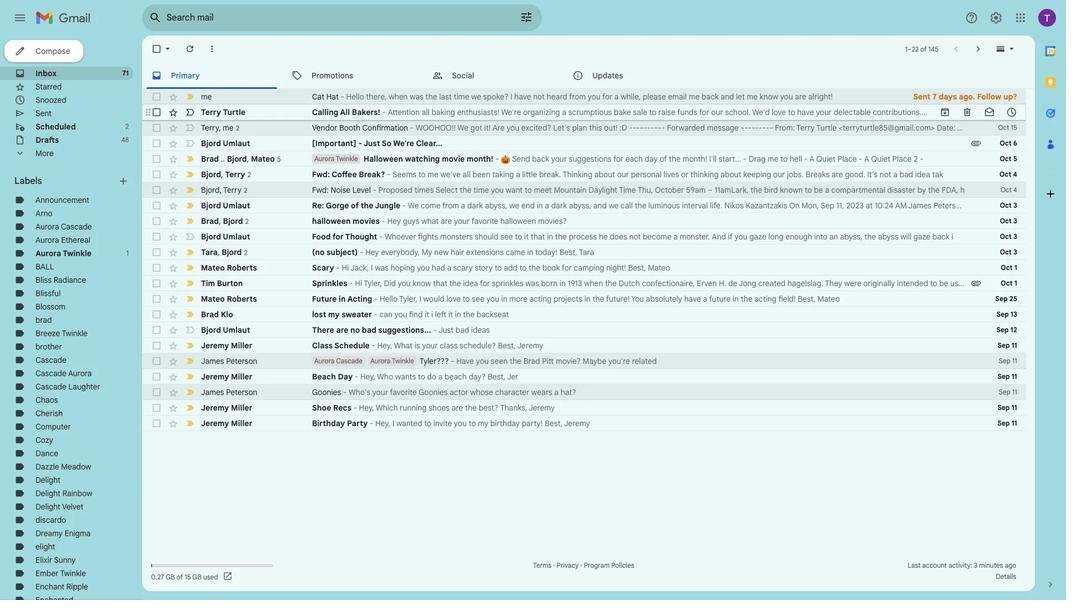 Task type: locate. For each thing, give the bounding box(es) containing it.
used inside 'row'
[[951, 278, 968, 288]]

discardo link
[[36, 515, 66, 525]]

miller for class
[[231, 341, 253, 351]]

to right sale on the right of the page
[[650, 107, 657, 117]]

0 horizontal spatial we're
[[393, 138, 414, 148]]

mateo roberts for scary
[[201, 263, 257, 273]]

more image
[[207, 43, 218, 54]]

we left got
[[458, 123, 469, 133]]

aurora twinkle inside labels navigation
[[36, 248, 92, 258]]

0 horizontal spatial be
[[815, 185, 824, 195]]

3 bjord umlaut from the top
[[201, 232, 250, 242]]

2 jeremy miller from the top
[[201, 372, 253, 382]]

aurora twinkle inside 'row'
[[371, 357, 414, 365]]

0 horizontal spatial i
[[432, 310, 433, 320]]

1 vertical spatial just
[[439, 325, 454, 335]]

2 quiet from the left
[[872, 154, 891, 164]]

19 row from the top
[[142, 369, 1027, 385]]

aurora up who
[[371, 357, 391, 365]]

sep 11 for hat?
[[1000, 388, 1018, 396]]

0 horizontal spatial bad
[[362, 325, 377, 335]]

you
[[632, 294, 644, 304]]

best,
[[560, 247, 578, 257], [629, 263, 647, 273], [798, 294, 816, 304], [498, 341, 516, 351], [488, 372, 506, 382], [545, 418, 563, 428]]

quiet
[[817, 154, 836, 164], [872, 154, 891, 164]]

terry up terry , me 2
[[201, 107, 221, 117]]

1 bake from the left
[[614, 107, 632, 117]]

11 row from the top
[[142, 245, 1027, 260]]

1 acting from the left
[[530, 294, 552, 304]]

place up good. at the right
[[838, 154, 858, 164]]

aurora up ball link
[[36, 248, 61, 258]]

the
[[426, 92, 438, 102], [670, 154, 681, 164], [460, 185, 472, 195], [751, 185, 763, 195], [929, 185, 941, 195], [361, 201, 374, 211], [635, 201, 647, 211], [556, 232, 567, 242], [865, 232, 877, 242], [529, 263, 541, 273], [450, 278, 461, 288], [606, 278, 617, 288], [593, 294, 605, 304], [741, 294, 753, 304], [463, 310, 475, 320], [510, 356, 522, 366], [465, 403, 477, 413]]

my
[[422, 247, 433, 257]]

4 oct 3 from the top
[[1001, 248, 1018, 256]]

jeremy miller for beach day
[[201, 372, 253, 382]]

, for halloween movies
[[219, 216, 221, 226]]

2 for halloween movies - hey guys what are your favorite halloween movies?
[[245, 217, 249, 225]]

0 vertical spatial back
[[702, 92, 719, 102]]

bird
[[765, 185, 779, 195]]

bliss radiance
[[36, 275, 86, 285]]

enigma
[[65, 528, 91, 538]]

11 for jeremy
[[1012, 403, 1018, 412]]

1 vertical spatial bjord , terry 2
[[201, 185, 247, 195]]

sent for sent 7 days ago. follow up?
[[914, 92, 931, 102]]

and left let
[[721, 92, 735, 102]]

3 jeremy miller from the top
[[201, 403, 253, 413]]

mateo roberts
[[201, 263, 257, 273], [201, 294, 257, 304]]

0 vertical spatial and
[[721, 92, 735, 102]]

0 vertical spatial hey
[[388, 216, 401, 226]]

cherish
[[36, 408, 63, 418]]

brad for brad klo
[[201, 310, 219, 320]]

when up attention
[[389, 92, 408, 102]]

0 vertical spatial oct 4
[[1000, 170, 1018, 178]]

has attachment image for sprinkles
[[971, 278, 982, 289]]

15 row from the top
[[142, 307, 1027, 322]]

meet
[[534, 185, 552, 195]]

0 vertical spatial we
[[458, 123, 469, 133]]

mateo up tim
[[201, 263, 225, 273]]

main menu image
[[13, 11, 27, 24]]

love
[[772, 107, 787, 117], [447, 294, 461, 304]]

has attachment image down the sun,
[[971, 138, 982, 149]]

should
[[475, 232, 499, 242]]

more
[[36, 148, 54, 158]]

mateo down the they
[[818, 294, 841, 304]]

sep for can you find it i left it in the backseat
[[997, 310, 1010, 318]]

best, down hagelslag.
[[798, 294, 816, 304]]

bjord umlaut
[[201, 138, 250, 148], [201, 201, 250, 211], [201, 232, 250, 242], [201, 325, 250, 335]]

0 horizontal spatial sent
[[36, 108, 52, 118]]

bake up :d
[[614, 107, 632, 117]]

you up from:
[[781, 92, 794, 102]]

0 horizontal spatial from
[[443, 201, 459, 211]]

he
[[599, 232, 608, 242]]

dark down been
[[468, 201, 483, 211]]

bjord umlaut up the ..
[[201, 138, 250, 148]]

1 vertical spatial aurora twinkle
[[371, 357, 414, 365]]

1 umlaut from the top
[[223, 138, 250, 148]]

to right invite
[[469, 418, 476, 428]]

level
[[353, 185, 371, 195]]

0 horizontal spatial goonies
[[312, 387, 341, 397]]

0 horizontal spatial a
[[810, 154, 815, 164]]

from down select
[[443, 201, 459, 211]]

tim burton
[[201, 278, 243, 288]]

at left 2:31
[[1021, 123, 1028, 133]]

you
[[588, 92, 601, 102], [781, 92, 794, 102], [507, 123, 520, 133], [491, 185, 504, 195], [735, 232, 748, 242], [417, 263, 430, 273], [398, 278, 411, 288], [487, 294, 500, 304], [395, 310, 408, 320], [476, 356, 489, 366], [454, 418, 467, 428]]

extensions
[[466, 247, 504, 257]]

1 gb from the left
[[166, 573, 175, 581]]

peterson for 3rd 'row' from the bottom of the main content containing primary
[[226, 387, 258, 397]]

terry right from:
[[797, 123, 815, 133]]

2 inside labels navigation
[[125, 122, 129, 131]]

2 gb from the left
[[193, 573, 202, 581]]

footer
[[142, 560, 1027, 582]]

3 for (no subject) - hey everybody, my new hair extensions came in today! best, tara
[[1014, 248, 1018, 256]]

we up enthusiasts!
[[472, 92, 482, 102]]

gmail image
[[36, 7, 96, 29]]

hey, down which
[[376, 418, 391, 428]]

3 row from the top
[[142, 120, 1067, 136]]

1 vertical spatial aurora cascade
[[315, 357, 363, 365]]

2 mateo roberts from the top
[[201, 294, 257, 304]]

0 horizontal spatial quiet
[[817, 154, 836, 164]]

bad left ideas at the left bottom of page
[[456, 325, 470, 335]]

2 oct 3 from the top
[[1001, 217, 1018, 225]]

3 umlaut from the top
[[223, 232, 250, 242]]

bjord umlaut for re: gorge of the jungle
[[201, 201, 250, 211]]

twinkle up coffee
[[336, 154, 358, 163]]

0 vertical spatial hello
[[347, 92, 364, 102]]

settings image
[[990, 11, 1004, 24]]

2 inside tara , bjord 2
[[244, 248, 248, 256]]

1 vertical spatial know
[[413, 278, 431, 288]]

future!
[[607, 294, 630, 304]]

twinkle for ember twinkle link
[[60, 568, 86, 578]]

bjord
[[201, 138, 221, 148], [227, 154, 247, 164], [201, 169, 221, 179], [201, 185, 220, 195], [201, 201, 221, 211], [223, 216, 243, 226], [201, 232, 221, 242], [222, 247, 242, 257], [201, 325, 221, 335]]

2 miller from the top
[[231, 372, 253, 382]]

2 vertical spatial back
[[933, 232, 950, 242]]

sep for hey, what is your class schedule? best, jeremy
[[998, 341, 1011, 350]]

1 vertical spatial oct 4
[[1001, 186, 1018, 194]]

4 umlaut from the top
[[223, 325, 250, 335]]

aurora down [important]
[[315, 154, 335, 163]]

roberts up burton
[[227, 263, 257, 273]]

there,
[[366, 92, 387, 102]]

2 fwd: from the top
[[312, 185, 329, 195]]

0 horizontal spatial let's
[[554, 123, 571, 133]]

1 5 from the left
[[1014, 154, 1018, 163]]

fwd: up re: on the left top of the page
[[312, 185, 329, 195]]

a
[[810, 154, 815, 164], [865, 154, 870, 164]]

0 vertical spatial let's
[[924, 107, 941, 117]]

1 horizontal spatial quiet
[[872, 154, 891, 164]]

1 goonies from the left
[[312, 387, 341, 397]]

cascade for cascade laughter
[[36, 382, 66, 392]]

luminous
[[649, 201, 681, 211]]

idea down scary
[[463, 278, 479, 288]]

sent for "sent" "link"
[[36, 108, 52, 118]]

2 horizontal spatial bad
[[900, 169, 914, 179]]

3 miller from the top
[[231, 403, 253, 413]]

1 vertical spatial 2023
[[847, 201, 864, 211]]

3 delight from the top
[[36, 502, 60, 512]]

jeremy miller for birthday party
[[201, 418, 253, 428]]

quiet up breaks
[[817, 154, 836, 164]]

0 vertical spatial mateo roberts
[[201, 263, 257, 273]]

2 horizontal spatial it
[[525, 232, 529, 242]]

twinkle right breeze
[[62, 328, 88, 338]]

cascade inside 'row'
[[336, 357, 363, 365]]

2 has attachment image from the top
[[971, 278, 982, 289]]

13 row from the top
[[142, 276, 1051, 291]]

1 horizontal spatial have
[[685, 294, 702, 304]]

delight for delight rainbow
[[36, 488, 60, 498]]

2 horizontal spatial have
[[798, 107, 815, 117]]

0 vertical spatial roberts
[[227, 263, 257, 273]]

start...
[[719, 154, 742, 164]]

1 vertical spatial that
[[433, 278, 448, 288]]

jeremy miller
[[201, 341, 253, 351], [201, 372, 253, 382], [201, 403, 253, 413], [201, 418, 253, 428]]

have up the organizing
[[515, 92, 532, 102]]

labels navigation
[[0, 36, 142, 600]]

delectable
[[834, 107, 872, 117]]

had
[[432, 263, 445, 273]]

· right privacy
[[581, 561, 583, 570]]

2 bjord umlaut from the top
[[201, 201, 250, 211]]

1 horizontal spatial time
[[474, 185, 489, 195]]

hey down jungle at the top left of page
[[388, 216, 401, 226]]

1 horizontal spatial month!
[[683, 154, 708, 164]]

mateo roberts for future in acting
[[201, 294, 257, 304]]

shoe recs - hey, which running shoes are the best? thanks, jeremy
[[312, 403, 555, 413]]

1 bjord umlaut from the top
[[201, 138, 250, 148]]

bad
[[900, 169, 914, 179], [362, 325, 377, 335], [456, 325, 470, 335]]

hello
[[347, 92, 364, 102], [380, 294, 398, 304]]

0 vertical spatial delight
[[36, 475, 60, 485]]

12 row from the top
[[142, 260, 1027, 276]]

3 for food for thought - whoever fights monsters should see to it that in the process he does not become a monster. and if you gaze long enough into an abyss, the abyss will gaze back i
[[1014, 232, 1018, 241]]

terry down the brad .. bjord , mateo 5
[[225, 169, 245, 179]]

1
[[906, 45, 908, 53], [126, 249, 129, 257], [1015, 263, 1018, 272], [1015, 279, 1018, 287]]

funds
[[678, 107, 698, 117]]

1 vertical spatial time
[[474, 185, 489, 195]]

related
[[633, 356, 657, 366]]

1 vertical spatial sent
[[36, 108, 52, 118]]

elixir sunny link
[[36, 555, 76, 565]]

2 james peterson from the top
[[201, 387, 258, 397]]

fwd:
[[312, 169, 330, 179], [312, 185, 329, 195]]

the left future!
[[593, 294, 605, 304]]

4
[[1014, 170, 1018, 178], [1014, 186, 1018, 194]]

not right it's
[[880, 169, 892, 179]]

you right if on the right of page
[[735, 232, 748, 242]]

2 oct 1 from the top
[[1002, 279, 1018, 287]]

it up came
[[525, 232, 529, 242]]

1 roberts from the top
[[227, 263, 257, 273]]

a left while,
[[615, 92, 619, 102]]

1 fwd: from the top
[[312, 169, 330, 179]]

4 row from the top
[[142, 136, 1027, 151]]

1 oct 1 from the top
[[1002, 263, 1018, 272]]

tyler, left did
[[364, 278, 382, 288]]

1 miller from the top
[[231, 341, 253, 351]]

tab list containing primary
[[142, 62, 1036, 89]]

0 horizontal spatial idea
[[463, 278, 479, 288]]

meadow
[[61, 462, 91, 472]]

bliss
[[36, 275, 52, 285]]

0 vertical spatial oct 1
[[1002, 263, 1018, 272]]

sent left 7
[[914, 92, 931, 102]]

for right book
[[562, 263, 572, 273]]

2 inside brad , bjord 2
[[245, 217, 249, 225]]

send
[[512, 154, 531, 164]]

[important] - just so we're clear... link
[[312, 138, 966, 149]]

1 horizontal spatial turtle
[[817, 123, 837, 133]]

for left each
[[614, 154, 624, 164]]

computer
[[36, 422, 71, 432]]

1 vertical spatial hi
[[355, 278, 362, 288]]

0 horizontal spatial know
[[413, 278, 431, 288]]

1 vertical spatial all
[[463, 169, 471, 179]]

0 vertical spatial favorite
[[472, 216, 499, 226]]

favorite
[[472, 216, 499, 226], [390, 387, 417, 397]]

guys
[[403, 216, 420, 226]]

toggle split pane mode image
[[996, 43, 1007, 54]]

1 vertical spatial we
[[408, 201, 419, 211]]

7 row from the top
[[142, 182, 1027, 198]]

bjord , terry 2 for fwd: noise level - proposed times select the time you want to meet mountain daylight time thu, october 59am – 11amlark, the bird known to be a compartmental disaster by the fda, h
[[201, 185, 247, 195]]

aurora down arno link
[[36, 222, 59, 232]]

, for fwd: noise level
[[220, 185, 222, 195]]

None checkbox
[[151, 91, 162, 102], [151, 122, 162, 133], [151, 138, 162, 149], [151, 200, 162, 211], [151, 262, 162, 273], [151, 309, 162, 320], [151, 325, 162, 336], [151, 371, 162, 382], [151, 387, 162, 398], [151, 418, 162, 429], [151, 91, 162, 102], [151, 122, 162, 133], [151, 138, 162, 149], [151, 200, 162, 211], [151, 262, 162, 273], [151, 309, 162, 320], [151, 325, 162, 336], [151, 371, 162, 382], [151, 387, 162, 398], [151, 418, 162, 429]]

halloween down gorge
[[312, 216, 351, 226]]

a left little
[[516, 169, 521, 179]]

back left let
[[702, 92, 719, 102]]

1 vertical spatial has attachment image
[[971, 278, 982, 289]]

1 james peterson from the top
[[201, 356, 258, 366]]

used left as
[[951, 278, 968, 288]]

delight for the delight link
[[36, 475, 60, 485]]

1 horizontal spatial idea
[[916, 169, 931, 179]]

sep for hello tyler, i would love to see you in more acting projects in the future! you absolutely have a future in the acting field! best, mateo
[[996, 295, 1009, 303]]

sep for just bad ideas
[[997, 326, 1010, 334]]

1 bjord , terry 2 from the top
[[201, 169, 251, 179]]

suggestions...
[[379, 325, 431, 335]]

of for the
[[351, 201, 359, 211]]

2 delight from the top
[[36, 488, 60, 498]]

1 mateo roberts from the top
[[201, 263, 257, 273]]

toolbar
[[935, 107, 1024, 118]]

1 jeremy miller from the top
[[201, 341, 253, 351]]

class schedule - hey, what is your class schedule? best, jeremy
[[312, 341, 544, 351]]

0 vertical spatial james
[[909, 201, 932, 211]]

sent inside main content
[[914, 92, 931, 102]]

1 horizontal spatial from
[[570, 92, 586, 102]]

has attachment image
[[971, 138, 982, 149], [971, 278, 982, 289]]

1 vertical spatial at
[[866, 201, 873, 211]]

support image
[[966, 11, 979, 24]]

tyler??? - have you seen the brad pitt movie? maybe you're related
[[420, 356, 657, 366]]

schedule
[[335, 341, 370, 351]]

1 horizontal spatial place
[[893, 154, 912, 164]]

0 horizontal spatial gaze
[[750, 232, 767, 242]]

1 vertical spatial was
[[375, 263, 389, 273]]

4 jeremy miller from the top
[[201, 418, 253, 428]]

are left alright!
[[796, 92, 807, 102]]

2 inside terry , me 2
[[236, 124, 240, 132]]

of inside "footer"
[[177, 573, 183, 581]]

me right let
[[747, 92, 758, 102]]

15
[[1012, 123, 1018, 132], [185, 573, 191, 581]]

1 vertical spatial 4
[[1014, 186, 1018, 194]]

day?
[[469, 372, 486, 382]]

sep for hey, who wants to do a beach day? best, jer
[[998, 372, 1011, 381]]

and up oct 15
[[1002, 107, 1015, 117]]

james peterson for 3rd 'row' from the bottom of the main content containing primary
[[201, 387, 258, 397]]

when
[[389, 92, 408, 102], [585, 278, 604, 288]]

twinkle inside aurora twinkle halloween watching movie month!
[[336, 154, 358, 163]]

4 bjord umlaut from the top
[[201, 325, 250, 335]]

17 row from the top
[[142, 338, 1027, 353]]

hey for hey guys what are your favorite halloween movies?
[[388, 216, 401, 226]]

main content
[[142, 36, 1067, 591]]

was up attention
[[410, 92, 424, 102]]

row containing me
[[142, 89, 1027, 104]]

umlaut for there are no bad suggestions...
[[223, 325, 250, 335]]

2 vertical spatial james
[[201, 387, 224, 397]]

delight down the delight link
[[36, 488, 60, 498]]

labels heading
[[14, 176, 118, 187]]

sep 12
[[997, 326, 1018, 334]]

1 delight from the top
[[36, 475, 60, 485]]

you down schedule?
[[476, 356, 489, 366]]

None search field
[[142, 4, 542, 31]]

16 row from the top
[[142, 322, 1027, 338]]

hey, for hey, which running shoes are the best? thanks, jeremy
[[359, 403, 374, 413]]

1 oct 3 from the top
[[1001, 201, 1018, 209]]

footer inside main content
[[142, 560, 1027, 582]]

not right does
[[630, 232, 641, 242]]

2 umlaut from the top
[[223, 201, 250, 211]]

back right will in the right of the page
[[933, 232, 950, 242]]

sprinkles
[[492, 278, 524, 288]]

2 row from the top
[[142, 104, 1036, 120]]

1 month! from the left
[[467, 154, 494, 164]]

acting down created
[[755, 294, 777, 304]]

inbox link
[[36, 68, 57, 78]]

elight
[[36, 542, 55, 552]]

aurora ethereal link
[[36, 235, 90, 245]]

beach
[[312, 372, 336, 382]]

movie
[[442, 154, 465, 164]]

hello down did
[[380, 294, 398, 304]]

tara up camping
[[579, 247, 595, 257]]

compose
[[36, 46, 70, 56]]

a down the heard
[[562, 107, 567, 117]]

have down alright!
[[798, 107, 815, 117]]

tab list
[[1036, 36, 1067, 560], [142, 62, 1036, 89]]

nikos
[[725, 201, 744, 211]]

last
[[440, 92, 452, 102]]

2 horizontal spatial not
[[880, 169, 892, 179]]

2023 up oct 6
[[1001, 123, 1019, 133]]

bjord umlaut for [important] - just so we're clear...
[[201, 138, 250, 148]]

of right day
[[660, 154, 668, 164]]

dazzle meadow
[[36, 462, 91, 472]]

the left best?
[[465, 403, 477, 413]]

let's down 7
[[924, 107, 941, 117]]

night!
[[607, 263, 627, 273]]

4 miller from the top
[[231, 418, 253, 428]]

footer containing terms
[[142, 560, 1027, 582]]

was left born
[[526, 278, 540, 288]]

aurora twinkle up who
[[371, 357, 414, 365]]

2 5 from the left
[[277, 155, 281, 163]]

twinkle for aurora twinkle link
[[63, 248, 92, 258]]

of right "22" on the right
[[921, 45, 927, 53]]

1 horizontal spatial it
[[449, 310, 453, 320]]

aurora inside aurora twinkle halloween watching movie month!
[[315, 154, 335, 163]]

1 horizontal spatial bad
[[456, 325, 470, 335]]

1 horizontal spatial we
[[510, 201, 520, 211]]

2 horizontal spatial was
[[526, 278, 540, 288]]

2 bjord , terry 2 from the top
[[201, 185, 247, 195]]

2 roberts from the top
[[227, 294, 257, 304]]

11,
[[837, 201, 845, 211]]

fights
[[418, 232, 439, 242]]

turtle up terry , me 2
[[223, 107, 246, 117]]

send back your suggestions for each day of the month! i'll start... - drag me to hell - a quiet place - a quiet place 2 -
[[511, 154, 924, 164]]

row containing tim burton
[[142, 276, 1051, 291]]

bjord umlaut for food for thought
[[201, 232, 250, 242]]

11 for best,
[[1012, 372, 1018, 381]]

1 horizontal spatial sent
[[914, 92, 931, 102]]

1 vertical spatial james peterson
[[201, 387, 258, 397]]

1 vertical spatial hello
[[380, 294, 398, 304]]

1 horizontal spatial gaze
[[914, 232, 931, 242]]

0 vertical spatial my
[[328, 310, 340, 320]]

that down had
[[433, 278, 448, 288]]

1 horizontal spatial back
[[702, 92, 719, 102]]

absolutely
[[646, 294, 683, 304]]

confirmation
[[363, 123, 408, 133]]

1 vertical spatial fwd:
[[312, 185, 329, 195]]

row
[[142, 89, 1027, 104], [142, 104, 1036, 120], [142, 120, 1067, 136], [142, 136, 1027, 151], [142, 151, 1027, 167], [142, 167, 1027, 182], [142, 182, 1027, 198], [142, 198, 1027, 213], [142, 213, 1027, 229], [142, 229, 1027, 245], [142, 245, 1027, 260], [142, 260, 1027, 276], [142, 276, 1051, 291], [142, 291, 1027, 307], [142, 307, 1027, 322], [142, 322, 1027, 338], [142, 338, 1027, 353], [142, 353, 1027, 369], [142, 369, 1027, 385], [142, 385, 1027, 400], [142, 400, 1027, 416], [142, 416, 1027, 431]]

me right "drag"
[[768, 154, 779, 164]]

sweater
[[342, 310, 372, 320]]

has attachment image for [important] - just so we're clear...
[[971, 138, 982, 149]]

place up disaster at top right
[[893, 154, 912, 164]]

hi down jack,
[[355, 278, 362, 288]]

policies
[[612, 561, 635, 570]]

0 horizontal spatial our
[[618, 169, 630, 179]]

your
[[817, 107, 832, 117], [552, 154, 567, 164], [454, 216, 470, 226], [422, 341, 438, 351], [373, 387, 388, 397]]

miller for shoe
[[231, 403, 253, 413]]

0 vertical spatial sent
[[914, 92, 931, 102]]

promotions tab
[[283, 62, 423, 89]]

when down camping
[[585, 278, 604, 288]]

acting
[[348, 294, 373, 304]]

roberts for scary - hi jack, i was hoping you had a scary story to add to the book for camping night! best, mateo
[[227, 263, 257, 273]]

school.
[[726, 107, 751, 117]]

14 row from the top
[[142, 291, 1027, 307]]

2 vertical spatial delight
[[36, 502, 60, 512]]

pitt
[[542, 356, 554, 366]]

dreamy enigma link
[[36, 528, 91, 538]]

15,
[[990, 123, 999, 133]]

breaks
[[806, 169, 830, 179]]

toolbar inside 'row'
[[935, 107, 1024, 118]]

let's left plan
[[554, 123, 571, 133]]

umlaut
[[223, 138, 250, 148], [223, 201, 250, 211], [223, 232, 250, 242], [223, 325, 250, 335]]

0 vertical spatial when
[[389, 92, 408, 102]]

bad right no
[[362, 325, 377, 335]]

topping
[[1011, 278, 1039, 288]]

disaster
[[888, 185, 916, 195]]

22 row from the top
[[142, 416, 1027, 431]]

0 horizontal spatial we
[[472, 92, 482, 102]]

Search mail text field
[[167, 12, 489, 23]]

umlaut down klo on the left bottom of page
[[223, 325, 250, 335]]

0 vertical spatial have
[[515, 92, 532, 102]]

1 horizontal spatial just
[[439, 325, 454, 335]]

1 row from the top
[[142, 89, 1027, 104]]

we're
[[502, 107, 522, 117], [393, 138, 414, 148]]

sep 11
[[998, 341, 1018, 350], [1000, 357, 1018, 365], [998, 372, 1018, 381], [1000, 388, 1018, 396], [998, 403, 1018, 412], [998, 419, 1018, 427]]

1 about from the left
[[595, 169, 616, 179]]

sale
[[634, 107, 648, 117]]

in right left
[[455, 310, 461, 320]]

3 oct 3 from the top
[[1001, 232, 1018, 241]]

None checkbox
[[151, 43, 162, 54], [151, 107, 162, 118], [151, 153, 162, 164], [151, 169, 162, 180], [151, 184, 162, 196], [151, 216, 162, 227], [151, 231, 162, 242], [151, 247, 162, 258], [151, 278, 162, 289], [151, 293, 162, 305], [151, 340, 162, 351], [151, 356, 162, 367], [151, 402, 162, 413], [151, 43, 162, 54], [151, 107, 162, 118], [151, 153, 162, 164], [151, 169, 162, 180], [151, 184, 162, 196], [151, 216, 162, 227], [151, 231, 162, 242], [151, 247, 162, 258], [151, 278, 162, 289], [151, 293, 162, 305], [151, 340, 162, 351], [151, 356, 162, 367], [151, 402, 162, 413]]

sent inside labels navigation
[[36, 108, 52, 118]]

1 vertical spatial have
[[798, 107, 815, 117]]

1 has attachment image from the top
[[971, 138, 982, 149]]

peterson for 18th 'row' from the top
[[226, 356, 258, 366]]

2 horizontal spatial back
[[933, 232, 950, 242]]



Task type: describe. For each thing, give the bounding box(es) containing it.
main content containing primary
[[142, 36, 1067, 591]]

a left the future
[[704, 294, 708, 304]]

the left bird
[[751, 185, 763, 195]]

11 for birthday
[[1012, 419, 1018, 427]]

2 about from the left
[[721, 169, 742, 179]]

0 vertical spatial at
[[1021, 123, 1028, 133]]

0 vertical spatial just
[[364, 138, 380, 148]]

for down the story
[[480, 278, 490, 288]]

came
[[506, 247, 526, 257]]

twinkle down what
[[392, 357, 414, 365]]

gorge
[[326, 201, 349, 211]]

which
[[376, 403, 398, 413]]

1 horizontal spatial when
[[585, 278, 604, 288]]

up
[[962, 107, 971, 117]]

you right invite
[[454, 418, 467, 428]]

everybody,
[[381, 247, 420, 257]]

roberts for future in acting - hello tyler, i would love to see you in more acting projects in the future! you absolutely have a future in the acting field! best, mateo
[[227, 294, 257, 304]]

sep for hey, i wanted to invite you to my birthday party! best, jeremy
[[998, 419, 1011, 427]]

food for thought - whoever fights monsters should see to it that in the process he does not become a monster. and if you gaze long enough into an abyss, the abyss will gaze back i
[[312, 232, 954, 242]]

0 horizontal spatial tara
[[201, 247, 218, 257]]

scheduled
[[36, 122, 76, 132]]

hi for hi jack, i was hoping you had a scary story to add to the book for camping night! best, mateo
[[342, 263, 349, 273]]

2 horizontal spatial we
[[609, 201, 619, 211]]

miller for beach
[[231, 372, 253, 382]]

in right projects
[[585, 294, 591, 304]]

18 row from the top
[[142, 353, 1027, 369]]

up?
[[1004, 92, 1018, 102]]

thanks,
[[501, 403, 528, 413]]

woohoo!!
[[416, 123, 456, 133]]

you right are
[[507, 123, 520, 133]]

2 for vendor booth confirmation - woohoo!! we got it! are you excited? let's plan this out! :d ---------- forwarded message --------- from: terry turtle <terryturtle85@gmail.com> date: sun, oct 15, 2023 at 2:31 pm su
[[236, 124, 240, 132]]

4 for proposed times select the time you want to meet mountain daylight time thu, october 59am – 11amlark, the bird known to be a compartmental disaster by the fda, h
[[1014, 186, 1018, 194]]

9 row from the top
[[142, 213, 1027, 229]]

updates tab
[[564, 62, 704, 89]]

bjord umlaut for there are no bad suggestions...
[[201, 325, 250, 335]]

1 horizontal spatial we're
[[502, 107, 522, 117]]

i left wanted at the bottom left of page
[[393, 418, 395, 428]]

0 vertical spatial see
[[501, 232, 513, 242]]

primary tab
[[142, 62, 282, 89]]

2 horizontal spatial abyss,
[[841, 232, 863, 242]]

, for fwd: coffee break?
[[221, 169, 223, 179]]

jack,
[[351, 263, 369, 273]]

fwd: for fwd: coffee break? - seems to me we've all been taking a little break. thinking about our personal lives or thinking about keeping our jobs. breaks are good. it's not a bad idea tak
[[312, 169, 330, 179]]

1 vertical spatial be
[[940, 278, 949, 288]]

2 bake from the left
[[943, 107, 960, 117]]

row containing terry
[[142, 120, 1067, 136]]

6 row from the top
[[142, 167, 1027, 182]]

to left invite
[[425, 418, 432, 428]]

lost my sweater - can you find it i left it in the backseat
[[312, 310, 509, 320]]

i right jack,
[[371, 263, 373, 273]]

, for vendor booth confirmation
[[219, 123, 221, 133]]

cascade for cascade link
[[36, 355, 66, 365]]

process
[[569, 232, 597, 242]]

5 inside the brad .. bjord , mateo 5
[[277, 155, 281, 163]]

a down breaks
[[826, 185, 830, 195]]

james peterson for 18th 'row' from the top
[[201, 356, 258, 366]]

cascade up the ethereal
[[61, 222, 92, 232]]

2 for fwd: coffee break? - seems to me we've all been taking a little break. thinking about our personal lives or thinking about keeping our jobs. breaks are good. it's not a bad idea tak
[[248, 170, 251, 179]]

a right had
[[447, 263, 452, 273]]

spoke?
[[484, 92, 509, 102]]

the down the night!
[[606, 278, 617, 288]]

oct 3 for food for thought - whoever fights monsters should see to it that in the process he does not become a monster. and if you gaze long enough into an abyss, the abyss will gaze back i
[[1001, 232, 1018, 241]]

su
[[1058, 123, 1067, 133]]

1 horizontal spatial all
[[463, 169, 471, 179]]

your down alright!
[[817, 107, 832, 117]]

of for 145
[[921, 45, 927, 53]]

more button
[[0, 147, 133, 160]]

in right end at top
[[537, 201, 543, 211]]

pm
[[1045, 123, 1056, 133]]

umlaut for re: gorge of the jungle
[[223, 201, 250, 211]]

2 acting from the left
[[755, 294, 777, 304]]

2 horizontal spatial and
[[1002, 107, 1015, 117]]

2 goonies from the left
[[419, 387, 448, 397]]

intended
[[898, 278, 929, 288]]

your up break.
[[552, 154, 567, 164]]

hi for hi tyler, did you know that the idea for sprinkles was born in 1913 when the dutch confectionaire, erven h. de jong created hagelslag. they were originally intended to be used as a simple topping for
[[355, 278, 362, 288]]

1 place from the left
[[838, 154, 858, 164]]

me left we've
[[428, 169, 439, 179]]

1 vertical spatial let's
[[554, 123, 571, 133]]

hey, for hey, i wanted to invite you to my birthday party! best, jeremy
[[376, 418, 391, 428]]

add
[[504, 263, 518, 273]]

8 row from the top
[[142, 198, 1027, 213]]

best, right party!
[[545, 418, 563, 428]]

actor
[[450, 387, 469, 397]]

2 vertical spatial not
[[630, 232, 641, 242]]

james for 3rd 'row' from the bottom of the main content containing primary
[[201, 387, 224, 397]]

the left abyss
[[865, 232, 877, 242]]

blossom
[[36, 302, 65, 312]]

1 horizontal spatial tyler,
[[400, 294, 418, 304]]

or
[[682, 169, 689, 179]]

oct 3 for (no subject) - hey everybody, my new hair extensions came in today! best, tara
[[1001, 248, 1018, 256]]

a up halloween movies - hey guys what are your favorite halloween movies?
[[461, 201, 466, 211]]

jungle
[[375, 201, 401, 211]]

you down taking
[[491, 185, 504, 195]]

3 for halloween movies - hey guys what are your favorite halloween movies?
[[1014, 217, 1018, 225]]

row containing tara
[[142, 245, 1027, 260]]

delight for delight velvet
[[36, 502, 60, 512]]

schedule?
[[460, 341, 496, 351]]

0 horizontal spatial 2023
[[847, 201, 864, 211]]

more
[[510, 294, 528, 304]]

brad for brad , bjord 2
[[201, 216, 219, 226]]

organizing
[[524, 107, 560, 117]]

1 horizontal spatial and
[[721, 92, 735, 102]]

hey for hey everybody, my new hair extensions came in today! best, tara
[[366, 247, 379, 257]]

1 a from the left
[[810, 154, 815, 164]]

2:31
[[1030, 123, 1043, 133]]

whose
[[471, 387, 494, 397]]

0 horizontal spatial at
[[866, 201, 873, 211]]

good.
[[846, 169, 866, 179]]

1 vertical spatial i
[[432, 310, 433, 320]]

1 vertical spatial 15
[[185, 573, 191, 581]]

me right email
[[689, 92, 700, 102]]

baking
[[432, 107, 455, 117]]

for right funds
[[700, 107, 710, 117]]

1 horizontal spatial tara
[[579, 247, 595, 257]]

it's
[[868, 169, 878, 179]]

laughter
[[68, 382, 100, 392]]

your down who
[[373, 387, 388, 397]]

0 horizontal spatial see
[[472, 294, 485, 304]]

tab list inside main content
[[142, 62, 1036, 89]]

sep for hey, which running shoes are the best? thanks, jeremy
[[998, 403, 1011, 412]]

you right can in the left of the page
[[395, 310, 408, 320]]

1 horizontal spatial we
[[458, 123, 469, 133]]

aurora cascade inside labels navigation
[[36, 222, 92, 232]]

known
[[781, 185, 804, 195]]

monster.
[[680, 232, 711, 242]]

2 dark from the left
[[552, 201, 567, 211]]

cascade for cascade aurora
[[36, 368, 66, 378]]

ethereal
[[61, 235, 90, 245]]

breeze twinkle
[[36, 328, 88, 338]]

1 22 of 145
[[906, 45, 939, 53]]

0 horizontal spatial we
[[408, 201, 419, 211]]

hey, for hey, who wants to do a beach day? best, jer
[[361, 372, 376, 382]]

jeremy miller for shoe recs
[[201, 403, 253, 413]]

jeremy miller for class schedule
[[201, 341, 253, 351]]

the right call
[[635, 201, 647, 211]]

terry up brad , bjord 2
[[223, 185, 242, 195]]

follow link to manage storage image
[[223, 571, 234, 582]]

you left had
[[417, 263, 430, 273]]

drafts link
[[36, 135, 59, 145]]

you up the scrumptious
[[588, 92, 601, 102]]

to up came
[[515, 232, 523, 242]]

advanced search options image
[[516, 6, 538, 28]]

for right topping
[[1040, 278, 1051, 288]]

sep 11 for jeremy
[[998, 403, 1018, 412]]

james for 18th 'row' from the top
[[201, 356, 224, 366]]

best, up seen
[[498, 341, 516, 351]]

1913
[[568, 278, 583, 288]]

10 row from the top
[[142, 229, 1027, 245]]

you up backseat
[[487, 294, 500, 304]]

bjord , terry 2 for fwd: coffee break? - seems to me we've all been taking a little break. thinking about our personal lives or thinking about keeping our jobs. breaks are good. it's not a bad idea tak
[[201, 169, 251, 179]]

refresh image
[[184, 43, 196, 54]]

1 horizontal spatial let's
[[924, 107, 941, 117]]

row containing terry turtle
[[142, 104, 1036, 120]]

social tab
[[423, 62, 563, 89]]

ideas
[[472, 325, 490, 335]]

2 for (no subject) - hey everybody, my new hair extensions came in today! best, tara
[[244, 248, 248, 256]]

a up disaster at top right
[[894, 169, 898, 179]]

make
[[1017, 107, 1036, 117]]

are down actor
[[452, 403, 463, 413]]

to up from:
[[789, 107, 796, 117]]

a right become
[[674, 232, 678, 242]]

a right as
[[980, 278, 985, 288]]

wanted
[[397, 418, 423, 428]]

in down de
[[733, 294, 739, 304]]

1 vertical spatial my
[[478, 418, 489, 428]]

2 halloween from the left
[[501, 216, 536, 226]]

2 for fwd: noise level - proposed times select the time you want to meet mountain daylight time thu, october 59am – 11amlark, the bird known to be a compartmental disaster by the fda, h
[[244, 186, 247, 194]]

will
[[901, 232, 912, 242]]

of for 15
[[177, 573, 183, 581]]

0 horizontal spatial love
[[447, 294, 461, 304]]

sprinkles - hi tyler, did you know that the idea for sprinkles was born in 1913 when the dutch confectionaire, erven h. de jong created hagelslag. they were originally intended to be used as a simple topping for
[[312, 278, 1051, 288]]

last
[[908, 561, 921, 570]]

born
[[541, 278, 558, 288]]

umlaut for food for thought
[[223, 232, 250, 242]]

0 vertical spatial from
[[570, 92, 586, 102]]

5 row from the top
[[142, 151, 1027, 167]]

1 vertical spatial used
[[203, 573, 218, 581]]

oct 4 for seems to me we've all been taking a little break. thinking about our personal lives or thinking about keeping our jobs. breaks are good. it's not a bad idea tak
[[1000, 170, 1018, 178]]

sep 11 for birthday
[[998, 419, 1018, 427]]

the up movies
[[361, 201, 374, 211]]

1 horizontal spatial that
[[531, 232, 545, 242]]

i left would at the left
[[420, 294, 422, 304]]

cherish link
[[36, 408, 63, 418]]

15 inside 'row'
[[1012, 123, 1018, 132]]

1 dark from the left
[[468, 201, 483, 211]]

21 row from the top
[[142, 400, 1027, 416]]

the down movies?
[[556, 232, 567, 242]]

you right did
[[398, 278, 411, 288]]

oct 3 for re: gorge of the jungle - we come from a dark abyss, we end in a dark abyss, and we call the luminous interval life. nikos kazantzakis on mon, sep 11, 2023 at 10:24 am james peterson <ja
[[1001, 201, 1018, 209]]

we've
[[441, 169, 461, 179]]

0 horizontal spatial hello
[[347, 92, 364, 102]]

0 horizontal spatial and
[[594, 201, 607, 211]]

are left no
[[336, 325, 349, 335]]

2 a from the left
[[865, 154, 870, 164]]

i right spoke? in the top left of the page
[[511, 92, 513, 102]]

row containing brad klo
[[142, 307, 1027, 322]]

0 horizontal spatial it
[[425, 310, 430, 320]]

terms · privacy · program policies
[[534, 561, 635, 570]]

2 horizontal spatial our
[[774, 169, 786, 179]]

the up jer
[[510, 356, 522, 366]]

beach day - hey, who wants to do a beach day? best, jer
[[312, 372, 519, 382]]

1 horizontal spatial hello
[[380, 294, 398, 304]]

1 halloween from the left
[[312, 216, 351, 226]]

<terryturtle85@gmail.com>
[[839, 123, 936, 133]]

1 vertical spatial from
[[443, 201, 459, 211]]

tab list right the 25
[[1036, 36, 1067, 560]]

oct 3 for halloween movies - hey guys what are your favorite halloween movies?
[[1001, 217, 1018, 225]]

a down meet
[[545, 201, 550, 211]]

0 horizontal spatial when
[[389, 92, 408, 102]]

sep for who's your favorite goonies actor whose character wears a hat?
[[1000, 388, 1011, 396]]

sep 11 for best,
[[998, 372, 1018, 381]]

miller for birthday
[[231, 418, 253, 428]]

20 row from the top
[[142, 385, 1027, 400]]

, for (no subject)
[[218, 247, 220, 257]]

terry , me 2
[[201, 123, 240, 133]]

terry down terry turtle
[[201, 123, 219, 133]]

0 horizontal spatial was
[[375, 263, 389, 273]]

1 horizontal spatial our
[[712, 107, 724, 117]]

3 inside last account activity: 3 minutes ago details
[[975, 561, 978, 570]]

twinkle for breeze twinkle link
[[62, 328, 88, 338]]

to right intended
[[931, 278, 938, 288]]

to left hell
[[781, 154, 788, 164]]

book
[[543, 263, 560, 273]]

in left the acting at the left of the page
[[339, 294, 346, 304]]

0 horizontal spatial abyss,
[[485, 201, 508, 211]]

0 vertical spatial all
[[422, 107, 430, 117]]

are
[[493, 123, 505, 133]]

brad for brad .. bjord , mateo 5
[[201, 154, 219, 164]]

tyler???
[[420, 356, 449, 366]]

0 horizontal spatial not
[[534, 92, 545, 102]]

0 vertical spatial tyler,
[[364, 278, 382, 288]]

0 vertical spatial turtle
[[223, 107, 246, 117]]

0 vertical spatial peterson
[[934, 201, 965, 211]]

1 vertical spatial we're
[[393, 138, 414, 148]]

1 horizontal spatial abyss,
[[569, 201, 592, 211]]

running
[[400, 403, 427, 413]]

2 vertical spatial was
[[526, 278, 540, 288]]

search mail image
[[146, 8, 166, 28]]

1 · from the left
[[554, 561, 555, 570]]

this
[[590, 123, 603, 133]]

umlaut for [important] - just so we're clear...
[[223, 138, 250, 148]]

sprinkles
[[312, 278, 348, 288]]

older image
[[974, 43, 985, 54]]

fwd: for fwd: noise level - proposed times select the time you want to meet mountain daylight time thu, october 59am – 11amlark, the bird known to be a compartmental disaster by the fda, h
[[312, 185, 329, 195]]

0 horizontal spatial have
[[515, 92, 532, 102]]

0 vertical spatial i
[[952, 232, 954, 242]]

0 vertical spatial was
[[410, 92, 424, 102]]

a right up at the top of page
[[973, 107, 978, 117]]

48
[[121, 136, 129, 144]]

🎃 image
[[501, 155, 511, 164]]

1 horizontal spatial favorite
[[472, 216, 499, 226]]

snoozed link
[[36, 95, 67, 105]]

the down scary
[[450, 278, 461, 288]]

details
[[997, 572, 1017, 581]]

aurora cascade inside 'row'
[[315, 357, 363, 365]]

brad , bjord 2
[[201, 216, 249, 226]]

0 vertical spatial be
[[815, 185, 824, 195]]

in down movies?
[[547, 232, 554, 242]]

to left do
[[418, 372, 426, 382]]

mateo right the ..
[[251, 154, 275, 164]]

best, up dutch
[[629, 263, 647, 273]]

it for left
[[449, 310, 453, 320]]

in left the more
[[502, 294, 508, 304]]

me down terry turtle
[[223, 123, 234, 133]]

1 vertical spatial back
[[533, 154, 550, 164]]

the right by
[[929, 185, 941, 195]]

the right select
[[460, 185, 472, 195]]

in right came
[[528, 247, 534, 257]]

:d
[[620, 123, 628, 133]]

jer
[[507, 372, 519, 382]]

promotions
[[312, 70, 353, 80]]

to up mon,
[[806, 185, 813, 195]]

re:
[[312, 201, 324, 211]]

a right do
[[439, 372, 443, 382]]

1 quiet from the left
[[817, 154, 836, 164]]

delight link
[[36, 475, 60, 485]]

me down primary tab
[[201, 92, 212, 102]]

1 gaze from the left
[[750, 232, 767, 242]]

1 vertical spatial not
[[880, 169, 892, 179]]

oct 4 for proposed times select the time you want to meet mountain daylight time thu, october 59am – 11amlark, the bird known to be a compartmental disaster by the fda, h
[[1001, 186, 1018, 194]]

contributions.
[[874, 107, 922, 117]]

(no
[[312, 247, 325, 257]]

thinking
[[563, 169, 593, 179]]

best, down process
[[560, 247, 578, 257]]

terry turtle
[[201, 107, 246, 117]]

aurora up laughter
[[68, 368, 92, 378]]

aurora down class
[[315, 357, 335, 365]]

2 month! from the left
[[683, 154, 708, 164]]

field!
[[779, 294, 796, 304]]

0 horizontal spatial favorite
[[390, 387, 417, 397]]

2 · from the left
[[581, 561, 583, 570]]

cascade laughter
[[36, 382, 100, 392]]

are left good. at the right
[[832, 169, 844, 179]]

0 horizontal spatial that
[[433, 278, 448, 288]]

the left last
[[426, 92, 438, 102]]

your right the is
[[422, 341, 438, 351]]

2 place from the left
[[893, 154, 912, 164]]

keeping
[[744, 169, 772, 179]]

mateo up brad klo
[[201, 294, 225, 304]]

11 for hat?
[[1013, 388, 1018, 396]]

the up ideas at the left bottom of page
[[463, 310, 475, 320]]

to left 'add'
[[495, 263, 502, 273]]

3 for re: gorge of the jungle - we come from a dark abyss, we end in a dark abyss, and we call the luminous interval life. nikos kazantzakis on mon, sep 11, 2023 at 10:24 am james peterson <ja
[[1014, 201, 1018, 209]]

aurora up aurora twinkle link
[[36, 235, 59, 245]]

1 horizontal spatial know
[[760, 92, 779, 102]]

birthday
[[312, 418, 345, 428]]

it!
[[485, 123, 491, 133]]

0 vertical spatial 2023
[[1001, 123, 1019, 133]]

october
[[655, 185, 685, 195]]

your up monsters
[[454, 216, 470, 226]]

coffee
[[332, 169, 357, 179]]

0 vertical spatial time
[[454, 92, 470, 102]]

future
[[312, 294, 337, 304]]

1 horizontal spatial love
[[772, 107, 787, 117]]

it for to
[[525, 232, 529, 242]]

hey, for hey, what is your class schedule? best, jeremy
[[378, 341, 393, 351]]

interval
[[683, 201, 709, 211]]

4 for seems to me we've all been taking a little break. thinking about our personal lives or thinking about keeping our jobs. breaks are good. it's not a bad idea tak
[[1014, 170, 1018, 178]]

brad left pitt
[[524, 356, 541, 366]]

1 inside labels navigation
[[126, 249, 129, 257]]

class
[[312, 341, 333, 351]]

0 vertical spatial idea
[[916, 169, 931, 179]]

13
[[1011, 310, 1018, 318]]

storm
[[980, 107, 1000, 117]]

program
[[584, 561, 610, 570]]

2 gaze from the left
[[914, 232, 931, 242]]

the left book
[[529, 263, 541, 273]]

birthday
[[491, 418, 520, 428]]



Task type: vqa. For each thing, say whether or not it's contained in the screenshot.
Subject: in the ---------- Forwarded message --------- From: Mike Jones < mikejones41905@gmail.com > Date: Wed, Jun 28, 2023 at 11:18 AM Subject: Fwd: Dance Party To:  < ahmedhamoudee23@gmail.com >
no



